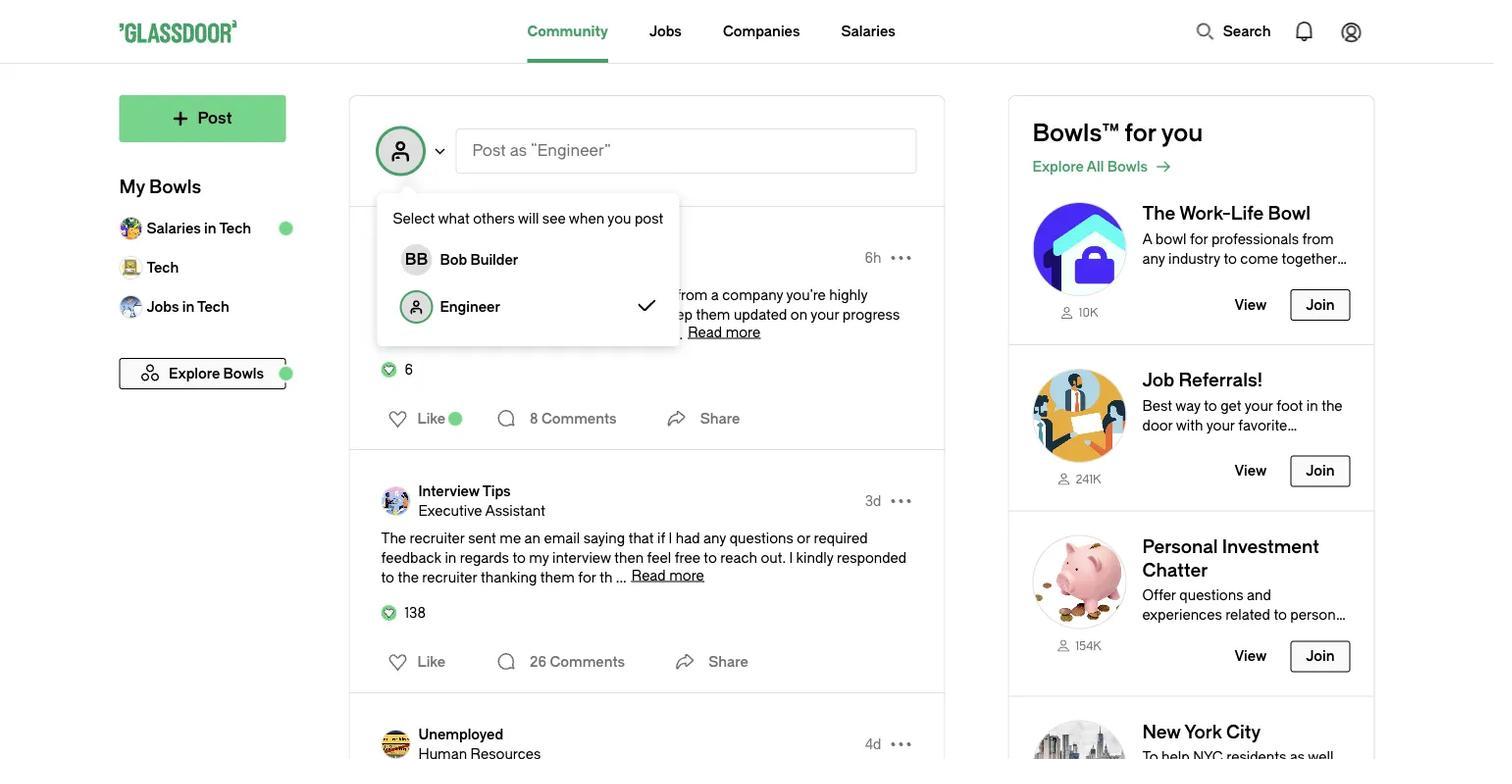 Task type: locate. For each thing, give the bounding box(es) containing it.
1 vertical spatial more
[[669, 568, 704, 584]]

1 vertical spatial and
[[1247, 588, 1272, 604]]

0 horizontal spatial i
[[669, 530, 672, 547]]

6h
[[865, 250, 882, 266]]

questions inside the recruiter sent me an email saying that if i had any questions or required feedback in regards to my interview then feel free to reach out.  i kindly responded to the recruiter thanking them for th ...
[[730, 530, 794, 547]]

image for post author image left interview at the left
[[381, 487, 411, 516]]

professionals up say
[[585, 287, 673, 303]]

6h link
[[865, 248, 882, 268]]

0 vertical spatial recruiter
[[410, 530, 465, 547]]

any down a
[[1143, 251, 1165, 267]]

0 horizontal spatial a
[[545, 307, 553, 323]]

1 horizontal spatial from
[[1303, 231, 1334, 247]]

and up happenings
[[1143, 270, 1167, 287]]

0 horizontal spatial jobs
[[147, 299, 179, 315]]

0 horizontal spatial read
[[632, 568, 666, 584]]

companies
[[723, 23, 800, 39]]

0 vertical spatial image for bowl image
[[1033, 202, 1127, 296]]

0 horizontal spatial salaries
[[147, 220, 201, 236]]

154k link
[[1033, 637, 1127, 654]]

1 vertical spatial share
[[709, 654, 749, 670]]

from up together
[[1303, 231, 1334, 247]]

post
[[635, 210, 664, 227]]

in inside the recruiter sent me an email saying that if i had any questions or required feedback in regards to my interview then feel free to reach out.  i kindly responded to the recruiter thanking them for th ...
[[445, 550, 457, 566]]

0 vertical spatial the
[[1143, 204, 1176, 224]]

for inside should you let recruiters/talent professionals from a company you're highly interested in that you got a new job? say to keep them updated on your progress should you meet the requirements for a job t ...
[[608, 326, 626, 342]]

executive assistant button
[[419, 501, 546, 521]]

any inside "the work-life bowl a bowl for professionals from any industry to come together and discuss the day-to-day happenings of work-life."
[[1143, 251, 1165, 267]]

tech down tech link
[[197, 299, 229, 315]]

them down my
[[540, 570, 575, 586]]

image for post author image
[[381, 243, 411, 273], [381, 487, 411, 516], [381, 730, 411, 760]]

i
[[669, 530, 672, 547], [789, 550, 793, 566]]

1 vertical spatial ...
[[616, 570, 627, 586]]

1 vertical spatial i
[[789, 550, 793, 566]]

image for post author image up should
[[381, 243, 411, 273]]

tech up tech link
[[219, 220, 251, 236]]

all
[[1087, 158, 1104, 175]]

0 vertical spatial read more
[[688, 324, 761, 341]]

read more down updated
[[688, 324, 761, 341]]

0 vertical spatial the
[[1223, 270, 1244, 287]]

i right if
[[669, 530, 672, 547]]

0 vertical spatial read
[[688, 324, 722, 341]]

bob builder
[[440, 252, 518, 268]]

2 image for bowl image from the top
[[1033, 369, 1127, 463]]

should you let recruiters/talent professionals from a company you're highly interested in that you got a new job? say to keep them updated on your progress should you meet the requirements for a job t ...
[[381, 287, 900, 342]]

like button down 6
[[376, 403, 452, 435]]

for up 'explore all bowls'
[[1125, 120, 1157, 147]]

1 horizontal spatial bowls
[[1108, 158, 1148, 175]]

in inside should you let recruiters/talent professionals from a company you're highly interested in that you got a new job? say to keep them updated on your progress should you meet the requirements for a job t ...
[[450, 307, 461, 323]]

select
[[393, 210, 435, 227]]

1 vertical spatial them
[[540, 570, 575, 586]]

questions inside personal investment chatter offer questions and experiences related to personal finance and investments
[[1180, 588, 1244, 604]]

0 vertical spatial them
[[696, 307, 730, 323]]

professionals
[[1212, 231, 1299, 247], [585, 287, 673, 303]]

image for bowl image up the 10k link
[[1033, 202, 1127, 296]]

out.
[[761, 550, 786, 566]]

1 vertical spatial image for bowl image
[[1033, 369, 1127, 463]]

the inside "the work-life bowl a bowl for professionals from any industry to come together and discuss the day-to-day happenings of work-life."
[[1143, 204, 1176, 224]]

the up feedback
[[381, 530, 406, 547]]

2 b from the left
[[417, 251, 428, 269]]

2 vertical spatial image for bowl image
[[1033, 535, 1127, 630]]

post as "engineer"
[[472, 142, 611, 160]]

0 vertical spatial like button
[[376, 403, 452, 435]]

or
[[797, 530, 811, 547]]

1 horizontal spatial any
[[1143, 251, 1165, 267]]

1 horizontal spatial the
[[1143, 204, 1176, 224]]

in down tech link
[[182, 299, 195, 315]]

read more button for feel
[[632, 568, 704, 584]]

0 horizontal spatial any
[[704, 530, 726, 547]]

10k link
[[1033, 304, 1127, 321]]

... inside the recruiter sent me an email saying that if i had any questions or required feedback in regards to my interview then feel free to reach out.  i kindly responded to the recruiter thanking them for th ...
[[616, 570, 627, 586]]

"engineer"
[[531, 142, 611, 160]]

finance
[[1143, 627, 1191, 643]]

should
[[381, 287, 428, 303]]

any right had
[[704, 530, 726, 547]]

the up of
[[1223, 270, 1244, 287]]

in
[[204, 220, 216, 236], [182, 299, 195, 315], [450, 307, 461, 323], [445, 550, 457, 566]]

let
[[458, 287, 474, 303]]

recruiter
[[410, 530, 465, 547], [422, 570, 477, 586]]

comments for 26 comments
[[550, 654, 625, 670]]

1 vertical spatial read
[[632, 568, 666, 584]]

job
[[1143, 370, 1175, 391]]

0 vertical spatial read more button
[[688, 324, 761, 341]]

0 vertical spatial more
[[726, 324, 761, 341]]

i right the out.
[[789, 550, 793, 566]]

comments inside "button"
[[550, 654, 625, 670]]

image for bowl image up "154k" 'link'
[[1033, 535, 1127, 630]]

city
[[1227, 722, 1261, 743]]

explore
[[1033, 158, 1084, 175]]

1 horizontal spatial them
[[696, 307, 730, 323]]

2 image for post author image from the top
[[381, 487, 411, 516]]

read down "keep"
[[688, 324, 722, 341]]

0 vertical spatial that
[[465, 307, 490, 323]]

1 vertical spatial professionals
[[585, 287, 673, 303]]

jobs
[[650, 23, 682, 39], [147, 299, 179, 315]]

b left junior
[[405, 251, 417, 269]]

meet
[[456, 326, 490, 342]]

kindly
[[796, 550, 834, 566]]

that inside the recruiter sent me an email saying that if i had any questions or required feedback in regards to my interview then feel free to reach out.  i kindly responded to the recruiter thanking them for th ...
[[629, 530, 654, 547]]

like up interview at the left
[[418, 411, 446, 427]]

jobs inside 'link'
[[147, 299, 179, 315]]

junior
[[419, 260, 460, 276]]

1 vertical spatial a
[[545, 307, 553, 323]]

0 horizontal spatial from
[[676, 287, 708, 303]]

you
[[1162, 120, 1203, 147], [608, 210, 631, 227], [431, 287, 455, 303], [493, 307, 517, 323], [428, 326, 452, 342]]

the down feedback
[[398, 570, 419, 586]]

of
[[1222, 290, 1235, 306]]

0 horizontal spatial and
[[1143, 270, 1167, 287]]

jobs for jobs
[[650, 23, 682, 39]]

image for bowl image up 241k link
[[1033, 369, 1127, 463]]

0 vertical spatial from
[[1303, 231, 1334, 247]]

... right th
[[616, 570, 627, 586]]

bowl
[[1156, 231, 1187, 247]]

image for post author image left unemployed
[[381, 730, 411, 760]]

salary negotiations junior designer
[[419, 240, 550, 276]]

2 horizontal spatial the
[[1223, 270, 1244, 287]]

3 image for post author image from the top
[[381, 730, 411, 760]]

the recruiter sent me an email saying that if i had any questions or required feedback in regards to my interview then feel free to reach out.  i kindly responded to the recruiter thanking them for th ...
[[381, 530, 907, 586]]

2 vertical spatial the
[[398, 570, 419, 586]]

share
[[700, 411, 740, 427], [709, 654, 749, 670]]

3 image for bowl image from the top
[[1033, 535, 1127, 630]]

share for 26 comments
[[709, 654, 749, 670]]

questions up the out.
[[730, 530, 794, 547]]

bowls right all
[[1108, 158, 1148, 175]]

1 like button from the top
[[376, 403, 452, 435]]

1 horizontal spatial that
[[629, 530, 654, 547]]

toogle identity image
[[377, 128, 424, 175], [401, 291, 432, 323]]

1 horizontal spatial professionals
[[1212, 231, 1299, 247]]

professionals up come
[[1212, 231, 1299, 247]]

image for post author image for junior
[[381, 243, 411, 273]]

like button down 138
[[376, 647, 452, 678]]

if
[[657, 530, 665, 547]]

2 vertical spatial image for post author image
[[381, 730, 411, 760]]

0 vertical spatial jobs
[[650, 23, 682, 39]]

like down 138
[[418, 654, 446, 670]]

to up investments
[[1274, 607, 1287, 624]]

and down experiences
[[1195, 627, 1219, 643]]

in inside 'link'
[[182, 299, 195, 315]]

1 vertical spatial the
[[493, 326, 514, 342]]

2 vertical spatial a
[[630, 326, 637, 342]]

personal investment chatter offer questions and experiences related to personal finance and investments
[[1143, 537, 1347, 643]]

recruiter down executive
[[410, 530, 465, 547]]

interview
[[553, 550, 611, 566]]

0 vertical spatial questions
[[730, 530, 794, 547]]

share inside dropdown button
[[700, 411, 740, 427]]

1 image for post author image from the top
[[381, 243, 411, 273]]

comments right 26
[[550, 654, 625, 670]]

post
[[472, 142, 506, 160]]

more for feel
[[669, 568, 704, 584]]

updated
[[734, 307, 787, 323]]

0 horizontal spatial more
[[669, 568, 704, 584]]

jobs left "companies"
[[650, 23, 682, 39]]

tech inside 'link'
[[197, 299, 229, 315]]

comments inside button
[[542, 411, 617, 427]]

1 horizontal spatial salaries
[[841, 23, 896, 39]]

feel
[[647, 550, 671, 566]]

to inside personal investment chatter offer questions and experiences related to personal finance and investments
[[1274, 607, 1287, 624]]

1 vertical spatial read more
[[632, 568, 704, 584]]

0 vertical spatial comments
[[542, 411, 617, 427]]

1 vertical spatial any
[[704, 530, 726, 547]]

for down say
[[608, 326, 626, 342]]

salaries
[[841, 23, 896, 39], [147, 220, 201, 236]]

share inside popup button
[[709, 654, 749, 670]]

1 vertical spatial from
[[676, 287, 708, 303]]

for
[[1125, 120, 1157, 147], [1190, 231, 1208, 247], [608, 326, 626, 342], [578, 570, 596, 586]]

1 vertical spatial questions
[[1180, 588, 1244, 604]]

bowls
[[1108, 158, 1148, 175], [149, 177, 201, 198]]

recruiter down regards
[[422, 570, 477, 586]]

like
[[418, 411, 446, 427], [418, 654, 446, 670]]

0 horizontal spatial bowls
[[149, 177, 201, 198]]

reach
[[721, 550, 758, 566]]

you left meet
[[428, 326, 452, 342]]

read
[[688, 324, 722, 341], [632, 568, 666, 584]]

th
[[600, 570, 613, 586]]

tech link
[[119, 248, 286, 288]]

my bowls
[[119, 177, 201, 198]]

0 horizontal spatial that
[[465, 307, 490, 323]]

that up meet
[[465, 307, 490, 323]]

to left come
[[1224, 251, 1237, 267]]

that
[[465, 307, 490, 323], [629, 530, 654, 547]]

0 vertical spatial any
[[1143, 251, 1165, 267]]

that left if
[[629, 530, 654, 547]]

read more button down feel
[[632, 568, 704, 584]]

tech
[[219, 220, 251, 236], [147, 260, 179, 276], [197, 299, 229, 315]]

1 like from the top
[[418, 411, 446, 427]]

more down free
[[669, 568, 704, 584]]

and
[[1143, 270, 1167, 287], [1247, 588, 1272, 604], [1195, 627, 1219, 643]]

builder
[[470, 252, 518, 268]]

the for work-
[[1143, 204, 1176, 224]]

jobs link
[[650, 0, 682, 63]]

... right t at the top left
[[672, 326, 683, 342]]

to left my
[[513, 550, 526, 566]]

a left job
[[630, 326, 637, 342]]

to up job
[[645, 307, 658, 323]]

questions up experiences
[[1180, 588, 1244, 604]]

0 vertical spatial tech
[[219, 220, 251, 236]]

2 vertical spatial tech
[[197, 299, 229, 315]]

1 vertical spatial like
[[418, 654, 446, 670]]

you left post
[[608, 210, 631, 227]]

0 vertical spatial professionals
[[1212, 231, 1299, 247]]

from up "keep"
[[676, 287, 708, 303]]

jobs for jobs in tech
[[147, 299, 179, 315]]

them right "keep"
[[696, 307, 730, 323]]

the inside the recruiter sent me an email saying that if i had any questions or required feedback in regards to my interview then feel free to reach out.  i kindly responded to the recruiter thanking them for th ...
[[381, 530, 406, 547]]

a right got
[[545, 307, 553, 323]]

jobs down tech link
[[147, 299, 179, 315]]

0 horizontal spatial professionals
[[585, 287, 673, 303]]

read more button down updated
[[688, 324, 761, 341]]

0 horizontal spatial them
[[540, 570, 575, 586]]

to right free
[[704, 550, 717, 566]]

0 horizontal spatial the
[[381, 530, 406, 547]]

the right meet
[[493, 326, 514, 342]]

to-
[[1277, 270, 1297, 287]]

1 horizontal spatial questions
[[1180, 588, 1244, 604]]

...
[[672, 326, 683, 342], [616, 570, 627, 586]]

241k
[[1076, 473, 1102, 486]]

b b
[[405, 251, 428, 269]]

bowls™ for you
[[1033, 120, 1203, 147]]

for inside "the work-life bowl a bowl for professionals from any industry to come together and discuss the day-to-day happenings of work-life."
[[1190, 231, 1208, 247]]

26 comments button
[[491, 643, 630, 682]]

1 vertical spatial comments
[[550, 654, 625, 670]]

26
[[530, 654, 547, 670]]

the up a
[[1143, 204, 1176, 224]]

them inside should you let recruiters/talent professionals from a company you're highly interested in that you got a new job? say to keep them updated on your progress should you meet the requirements for a job t ...
[[696, 307, 730, 323]]

0 horizontal spatial questions
[[730, 530, 794, 547]]

more down updated
[[726, 324, 761, 341]]

read more down feel
[[632, 568, 704, 584]]

1 vertical spatial image for post author image
[[381, 487, 411, 516]]

1 horizontal spatial more
[[726, 324, 761, 341]]

read more for feel
[[632, 568, 704, 584]]

and inside "the work-life bowl a bowl for professionals from any industry to come together and discuss the day-to-day happenings of work-life."
[[1143, 270, 1167, 287]]

toogle identity image up should
[[401, 291, 432, 323]]

interview tips link
[[419, 482, 546, 501]]

together
[[1282, 251, 1338, 267]]

1 vertical spatial like button
[[376, 647, 452, 678]]

8 comments
[[530, 411, 617, 427]]

for up industry
[[1190, 231, 1208, 247]]

1 vertical spatial that
[[629, 530, 654, 547]]

1 vertical spatial toogle identity image
[[401, 291, 432, 323]]

in down let at the top left
[[450, 307, 461, 323]]

0 vertical spatial i
[[669, 530, 672, 547]]

in left regards
[[445, 550, 457, 566]]

discuss
[[1170, 270, 1220, 287]]

to inside "the work-life bowl a bowl for professionals from any industry to come together and discuss the day-to-day happenings of work-life."
[[1224, 251, 1237, 267]]

0 vertical spatial share
[[700, 411, 740, 427]]

tech up jobs in tech
[[147, 260, 179, 276]]

work-
[[1180, 204, 1231, 224]]

154k
[[1076, 639, 1102, 653]]

0 vertical spatial salaries
[[841, 23, 896, 39]]

1 vertical spatial the
[[381, 530, 406, 547]]

0 vertical spatial and
[[1143, 270, 1167, 287]]

personal
[[1143, 537, 1218, 557]]

requirements
[[518, 326, 605, 342]]

0 horizontal spatial the
[[398, 570, 419, 586]]

read down feel
[[632, 568, 666, 584]]

salary negotiations link
[[419, 238, 550, 258]]

2 horizontal spatial a
[[711, 287, 719, 303]]

read for them
[[688, 324, 722, 341]]

the
[[1223, 270, 1244, 287], [493, 326, 514, 342], [398, 570, 419, 586]]

1 vertical spatial bowls
[[149, 177, 201, 198]]

toogle identity element
[[401, 244, 432, 276]]

the for recruiter
[[381, 530, 406, 547]]

b left bob
[[417, 251, 428, 269]]

comments for 8 comments
[[542, 411, 617, 427]]

recruiters/talent
[[478, 287, 582, 303]]

work-
[[1239, 290, 1276, 306]]

image for bowl image
[[1033, 202, 1127, 296], [1033, 369, 1127, 463], [1033, 535, 1127, 630]]

them inside the recruiter sent me an email saying that if i had any questions or required feedback in regards to my interview then feel free to reach out.  i kindly responded to the recruiter thanking them for th ...
[[540, 570, 575, 586]]

1 vertical spatial read more button
[[632, 568, 704, 584]]

1 horizontal spatial ...
[[672, 326, 683, 342]]

from inside "the work-life bowl a bowl for professionals from any industry to come together and discuss the day-to-day happenings of work-life."
[[1303, 231, 1334, 247]]

3d link
[[865, 492, 882, 511]]

1 image for bowl image from the top
[[1033, 202, 1127, 296]]

comments right 8
[[542, 411, 617, 427]]

1 horizontal spatial the
[[493, 326, 514, 342]]

0 horizontal spatial ...
[[616, 570, 627, 586]]

and up the related
[[1247, 588, 1272, 604]]

toogle identity image up select
[[377, 128, 424, 175]]

for left th
[[578, 570, 596, 586]]

more for updated
[[726, 324, 761, 341]]

you left let at the top left
[[431, 287, 455, 303]]

a left 'company'
[[711, 287, 719, 303]]

0 vertical spatial image for post author image
[[381, 243, 411, 273]]

1 horizontal spatial jobs
[[650, 23, 682, 39]]

unemployed link
[[419, 725, 541, 745]]

bowls right my
[[149, 177, 201, 198]]

0 vertical spatial like
[[418, 411, 446, 427]]

2 vertical spatial and
[[1195, 627, 1219, 643]]

to down feedback
[[381, 570, 394, 586]]

1 horizontal spatial read
[[688, 324, 722, 341]]

0 vertical spatial bowls
[[1108, 158, 1148, 175]]

1 vertical spatial salaries
[[147, 220, 201, 236]]

0 vertical spatial ...
[[672, 326, 683, 342]]

the inside the recruiter sent me an email saying that if i had any questions or required feedback in regards to my interview then feel free to reach out.  i kindly responded to the recruiter thanking them for th ...
[[398, 570, 419, 586]]

1 vertical spatial jobs
[[147, 299, 179, 315]]

experiences
[[1143, 607, 1222, 624]]

in up tech link
[[204, 220, 216, 236]]

1 vertical spatial tech
[[147, 260, 179, 276]]



Task type: vqa. For each thing, say whether or not it's contained in the screenshot.
san
no



Task type: describe. For each thing, give the bounding box(es) containing it.
from inside should you let recruiters/talent professionals from a company you're highly interested in that you got a new job? say to keep them updated on your progress should you meet the requirements for a job t ...
[[676, 287, 708, 303]]

read for then
[[632, 568, 666, 584]]

come
[[1241, 251, 1279, 267]]

related
[[1226, 607, 1271, 624]]

image for post author image for executive
[[381, 487, 411, 516]]

life.
[[1276, 290, 1300, 306]]

2 like button from the top
[[376, 647, 452, 678]]

job?
[[587, 307, 614, 323]]

salaries in tech link
[[119, 209, 286, 248]]

image for bowl image for personal investment chatter
[[1033, 535, 1127, 630]]

you up explore all bowls link
[[1162, 120, 1203, 147]]

0 vertical spatial a
[[711, 287, 719, 303]]

had
[[676, 530, 700, 547]]

investments
[[1222, 627, 1302, 643]]

york
[[1185, 722, 1223, 743]]

say
[[617, 307, 641, 323]]

post as "engineer" button
[[456, 129, 917, 174]]

negotiations
[[464, 240, 550, 256]]

1 horizontal spatial and
[[1195, 627, 1219, 643]]

professionals inside "the work-life bowl a bowl for professionals from any industry to come together and discuss the day-to-day happenings of work-life."
[[1212, 231, 1299, 247]]

4d
[[865, 736, 882, 753]]

8 comments button
[[491, 399, 622, 439]]

me
[[500, 530, 521, 547]]

salaries for salaries
[[841, 23, 896, 39]]

the work-life bowl a bowl for professionals from any industry to come together and discuss the day-to-day happenings of work-life.
[[1143, 204, 1338, 306]]

my
[[529, 550, 549, 566]]

bob
[[440, 252, 467, 268]]

new york city button
[[1009, 697, 1374, 760]]

an
[[525, 530, 541, 547]]

t
[[665, 326, 669, 342]]

to inside should you let recruiters/talent professionals from a company you're highly interested in that you got a new job? say to keep them updated on your progress should you meet the requirements for a job t ...
[[645, 307, 658, 323]]

executive
[[419, 503, 482, 519]]

job
[[641, 326, 661, 342]]

26 comments
[[530, 654, 625, 670]]

share for 8 comments
[[700, 411, 740, 427]]

what
[[438, 210, 470, 227]]

assistant
[[485, 503, 546, 519]]

the inside "the work-life bowl a bowl for professionals from any industry to come together and discuss the day-to-day happenings of work-life."
[[1223, 270, 1244, 287]]

that inside should you let recruiters/talent professionals from a company you're highly interested in that you got a new job? say to keep them updated on your progress should you meet the requirements for a job t ...
[[465, 307, 490, 323]]

10k
[[1079, 306, 1099, 320]]

4d link
[[865, 735, 882, 755]]

2 horizontal spatial and
[[1247, 588, 1272, 604]]

chatter
[[1143, 560, 1208, 581]]

unemployed
[[419, 727, 504, 743]]

got
[[520, 307, 542, 323]]

happenings
[[1143, 290, 1219, 306]]

toogle identity image inside engineer menu item
[[401, 291, 432, 323]]

interview
[[419, 483, 480, 499]]

then
[[615, 550, 644, 566]]

138
[[405, 605, 426, 621]]

progress
[[843, 307, 900, 323]]

explore all bowls
[[1033, 158, 1148, 175]]

professionals inside should you let recruiters/talent professionals from a company you're highly interested in that you got a new job? say to keep them updated on your progress should you meet the requirements for a job t ...
[[585, 287, 673, 303]]

responded
[[837, 550, 907, 566]]

life
[[1231, 204, 1264, 224]]

... inside should you let recruiters/talent professionals from a company you're highly interested in that you got a new job? say to keep them updated on your progress should you meet the requirements for a job t ...
[[672, 326, 683, 342]]

regards
[[460, 550, 509, 566]]

for inside the recruiter sent me an email saying that if i had any questions or required feedback in regards to my interview then feel free to reach out.  i kindly responded to the recruiter thanking them for th ...
[[578, 570, 596, 586]]

image for bowl image for job referrals!
[[1033, 369, 1127, 463]]

highly
[[829, 287, 868, 303]]

on
[[791, 307, 808, 323]]

community
[[527, 23, 608, 39]]

new
[[1143, 722, 1181, 743]]

explore all bowls link
[[1033, 155, 1374, 179]]

8
[[530, 411, 538, 427]]

select what others will see when you post
[[393, 210, 664, 227]]

read more for updated
[[688, 324, 761, 341]]

when
[[569, 210, 605, 227]]

salaries link
[[841, 0, 896, 63]]

junior designer button
[[419, 258, 550, 278]]

salary
[[419, 240, 461, 256]]

you left got
[[493, 307, 517, 323]]

referrals!
[[1179, 370, 1263, 391]]

1 horizontal spatial i
[[789, 550, 793, 566]]

will
[[518, 210, 539, 227]]

tech for jobs in tech
[[197, 299, 229, 315]]

email
[[544, 530, 580, 547]]

required
[[814, 530, 868, 547]]

interested
[[381, 307, 446, 323]]

1 b from the left
[[405, 251, 417, 269]]

saying
[[584, 530, 625, 547]]

community link
[[527, 0, 608, 63]]

investment
[[1222, 537, 1320, 557]]

feedback
[[381, 550, 442, 566]]

0 vertical spatial toogle identity image
[[377, 128, 424, 175]]

image for bowl image for the work-life bowl
[[1033, 202, 1127, 296]]

bowls™
[[1033, 120, 1119, 147]]

engineer menu item
[[393, 284, 664, 331]]

tech for salaries in tech
[[219, 220, 251, 236]]

you're
[[786, 287, 826, 303]]

personal
[[1291, 607, 1347, 624]]

jobs in tech
[[147, 299, 229, 315]]

sent
[[468, 530, 496, 547]]

job referrals!
[[1143, 370, 1263, 391]]

search
[[1223, 23, 1271, 39]]

company
[[722, 287, 783, 303]]

offer
[[1143, 588, 1176, 604]]

241k link
[[1033, 471, 1127, 487]]

salaries for salaries in tech
[[147, 220, 201, 236]]

2 like from the top
[[418, 654, 446, 670]]

1 vertical spatial recruiter
[[422, 570, 477, 586]]

salaries in tech
[[147, 220, 251, 236]]

the inside should you let recruiters/talent professionals from a company you're highly interested in that you got a new job? say to keep them updated on your progress should you meet the requirements for a job t ...
[[493, 326, 514, 342]]

read more button for updated
[[688, 324, 761, 341]]

share button
[[669, 643, 749, 682]]

1 horizontal spatial a
[[630, 326, 637, 342]]

any inside the recruiter sent me an email saying that if i had any questions or required feedback in regards to my interview then feel free to reach out.  i kindly responded to the recruiter thanking them for th ...
[[704, 530, 726, 547]]

free
[[675, 550, 701, 566]]

share button
[[661, 399, 740, 439]]



